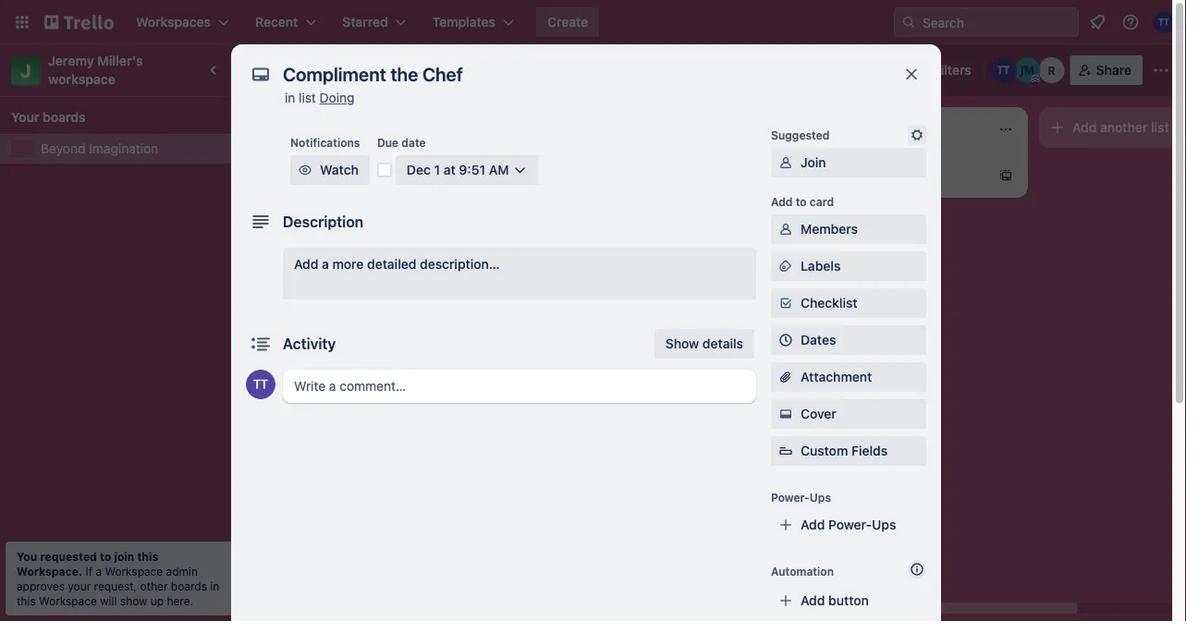 Task type: vqa. For each thing, say whether or not it's contained in the screenshot.
Beyond Imagination to the top
yes



Task type: describe. For each thing, give the bounding box(es) containing it.
show details link
[[654, 329, 754, 359]]

sm image for labels
[[777, 257, 795, 276]]

am
[[489, 162, 509, 178]]

dec 1 at 9:51 am button
[[396, 155, 539, 185]]

0 vertical spatial workspace
[[105, 565, 163, 578]]

Dec 1 checkbox
[[533, 233, 589, 255]]

sm image for suggested
[[908, 126, 926, 144]]

dec 1
[[555, 238, 584, 251]]

join
[[114, 550, 134, 563]]

custom fields button
[[771, 442, 926, 460]]

due
[[377, 136, 399, 149]]

dec for dec 1
[[555, 238, 575, 251]]

create instagram
[[270, 372, 373, 387]]

members link
[[771, 214, 926, 244]]

another
[[1100, 120, 1148, 135]]

sm image for checklist
[[777, 294, 795, 312]]

add for add to card
[[771, 195, 793, 208]]

1 horizontal spatial to
[[796, 195, 807, 208]]

r button
[[1039, 57, 1065, 83]]

request,
[[94, 580, 137, 593]]

add for add a more detailed description…
[[294, 257, 318, 272]]

add another list
[[1072, 120, 1169, 135]]

add a more detailed description…
[[294, 257, 500, 272]]

cover
[[801, 406, 837, 422]]

open information menu image
[[1121, 13, 1140, 31]]

dec 1 at 9:51 am
[[407, 162, 509, 178]]

r
[[1048, 64, 1056, 77]]

description…
[[420, 257, 500, 272]]

detailed
[[367, 257, 416, 272]]

filters button
[[906, 55, 977, 85]]

sm image for watch
[[296, 161, 314, 179]]

add to card
[[771, 195, 834, 208]]

add for add a card
[[814, 168, 838, 183]]

miller's
[[97, 53, 143, 68]]

if
[[85, 565, 92, 578]]

workspace.
[[17, 565, 82, 578]]

due date
[[377, 136, 426, 149]]

create button
[[536, 7, 599, 37]]

other
[[140, 580, 168, 593]]

beyond inside beyond imagination link
[[41, 141, 86, 156]]

0 horizontal spatial workspace
[[39, 594, 97, 607]]

add a card
[[814, 168, 879, 183]]

will
[[100, 594, 117, 607]]

dates button
[[771, 325, 926, 355]]

boards inside if a workspace admin approves your request, other boards in this workspace will show up here.
[[171, 580, 207, 593]]

dec for dec 1 at 9:51 am
[[407, 162, 431, 178]]

more
[[332, 257, 364, 272]]

show
[[120, 594, 147, 607]]

create instagram link
[[270, 370, 484, 389]]

1 down create instagram
[[318, 397, 323, 410]]

approves
[[17, 580, 65, 593]]

suggested
[[771, 129, 830, 141]]

button
[[828, 593, 869, 608]]

rubyanndersson (rubyanndersson) image
[[1039, 57, 1065, 83]]

add button
[[801, 593, 869, 608]]

add another list button
[[1039, 107, 1186, 148]]

at
[[444, 162, 456, 178]]

back to home image
[[44, 7, 114, 37]]

0 horizontal spatial terry turtle (terryturtle) image
[[246, 370, 276, 399]]

1 inside button
[[434, 162, 440, 178]]

a for workspace
[[96, 565, 102, 578]]

attachment button
[[771, 362, 926, 392]]

notifications
[[290, 136, 360, 149]]

search image
[[901, 15, 916, 30]]

color: purple, title: none image
[[270, 359, 307, 366]]

card for add to card
[[810, 195, 834, 208]]

beyond inside "beyond imagination" text box
[[264, 60, 324, 80]]

watch
[[320, 162, 359, 178]]

your
[[11, 110, 39, 125]]

custom fields
[[801, 443, 888, 459]]

Write a comment text field
[[283, 370, 756, 403]]

add a more detailed description… link
[[283, 248, 756, 300]]

power-ups
[[771, 491, 831, 504]]

doing
[[320, 90, 355, 105]]

0 vertical spatial power-
[[771, 491, 810, 504]]

add power-ups link
[[771, 510, 926, 540]]

attachment
[[801, 369, 872, 385]]

date
[[402, 136, 426, 149]]

1 vertical spatial ups
[[872, 517, 896, 533]]

0 horizontal spatial beyond imagination
[[41, 141, 158, 156]]

here.
[[167, 594, 193, 607]]

you requested to join this workspace.
[[17, 550, 158, 578]]

primary element
[[0, 0, 1186, 44]]

thinking
[[533, 171, 584, 187]]

dates
[[801, 332, 836, 348]]

description
[[283, 213, 364, 231]]

checklist link
[[771, 288, 926, 318]]

up
[[150, 594, 164, 607]]

this inside if a workspace admin approves your request, other boards in this workspace will show up here.
[[17, 594, 36, 607]]

a for more
[[322, 257, 329, 272]]

workspace
[[48, 72, 116, 87]]

members
[[801, 221, 858, 237]]

your boards
[[11, 110, 86, 125]]

automation image
[[873, 55, 898, 81]]

add for add power-ups
[[801, 517, 825, 533]]

0 vertical spatial in
[[285, 90, 295, 105]]

terry turtle (terryturtle) image
[[1153, 11, 1175, 33]]

1 horizontal spatial terry turtle (terryturtle) image
[[466, 392, 488, 415]]

instagram
[[313, 372, 373, 387]]



Task type: locate. For each thing, give the bounding box(es) containing it.
0 horizontal spatial boards
[[43, 110, 86, 125]]

sm image down add to card
[[777, 220, 795, 239]]

workspace down join
[[105, 565, 163, 578]]

create for create
[[547, 14, 588, 30]]

dec inside option
[[555, 238, 575, 251]]

beyond imagination link
[[41, 140, 229, 158]]

automation
[[771, 565, 834, 578]]

0 vertical spatial to
[[796, 195, 807, 208]]

list inside button
[[1151, 120, 1169, 135]]

share button
[[1070, 55, 1143, 85]]

0 vertical spatial create
[[547, 14, 588, 30]]

0 vertical spatial imagination
[[328, 60, 422, 80]]

1 down instagram at the bottom left of page
[[355, 397, 360, 410]]

labels
[[801, 258, 841, 274]]

1 vertical spatial card
[[810, 195, 834, 208]]

0 notifications image
[[1086, 11, 1109, 33]]

Search field
[[916, 8, 1078, 36]]

beyond down your boards
[[41, 141, 86, 156]]

doing link
[[320, 90, 355, 105]]

add inside button
[[801, 593, 825, 608]]

0 vertical spatial this
[[137, 550, 158, 563]]

color: bold red, title: "thoughts" element
[[533, 159, 570, 166]]

beyond imagination up doing link
[[264, 60, 422, 80]]

0 horizontal spatial imagination
[[89, 141, 158, 156]]

add for add another list
[[1072, 120, 1097, 135]]

admin
[[166, 565, 198, 578]]

your boards with 1 items element
[[11, 106, 220, 129]]

power- down power-ups
[[828, 517, 872, 533]]

sm image for members
[[777, 220, 795, 239]]

1 horizontal spatial list
[[1151, 120, 1169, 135]]

filters
[[934, 62, 971, 78]]

to
[[796, 195, 807, 208], [100, 550, 111, 563]]

1 vertical spatial imagination
[[89, 141, 158, 156]]

show menu image
[[1152, 61, 1170, 80]]

1 horizontal spatial boards
[[171, 580, 207, 593]]

1 horizontal spatial beyond imagination
[[264, 60, 422, 80]]

card for add a card
[[852, 168, 879, 183]]

0 horizontal spatial list
[[299, 90, 316, 105]]

add power-ups
[[801, 517, 896, 533]]

2 vertical spatial a
[[96, 565, 102, 578]]

0 vertical spatial list
[[299, 90, 316, 105]]

custom
[[801, 443, 848, 459]]

Mark due date as complete checkbox
[[377, 163, 392, 178]]

power-
[[771, 491, 810, 504], [828, 517, 872, 533]]

2 horizontal spatial a
[[841, 168, 849, 183]]

share
[[1096, 62, 1132, 78]]

this right join
[[137, 550, 158, 563]]

1 vertical spatial beyond imagination
[[41, 141, 158, 156]]

add button button
[[771, 586, 926, 616]]

add for add button
[[801, 593, 825, 608]]

card
[[852, 168, 879, 183], [810, 195, 834, 208]]

thinking link
[[533, 170, 747, 189]]

a right join
[[841, 168, 849, 183]]

sm image inside cover link
[[777, 405, 795, 423]]

beyond imagination inside text box
[[264, 60, 422, 80]]

0 horizontal spatial in
[[210, 580, 219, 593]]

show
[[666, 336, 699, 351]]

terry turtle (terryturtle) image
[[991, 57, 1017, 83], [246, 370, 276, 399], [466, 392, 488, 415]]

1 horizontal spatial imagination
[[328, 60, 422, 80]]

join link
[[771, 148, 926, 178]]

1 horizontal spatial create
[[547, 14, 588, 30]]

dec down the date
[[407, 162, 431, 178]]

sm image up the add a card button
[[908, 126, 926, 144]]

create for create instagram
[[270, 372, 310, 387]]

add a card button
[[784, 161, 991, 190]]

0 vertical spatial beyond
[[264, 60, 324, 80]]

1 vertical spatial this
[[17, 594, 36, 607]]

1 inside option
[[578, 238, 584, 251]]

requested
[[40, 550, 97, 563]]

0 horizontal spatial create
[[270, 372, 310, 387]]

sm image left cover
[[777, 405, 795, 423]]

add down automation
[[801, 593, 825, 608]]

to up members
[[796, 195, 807, 208]]

dec down thinking
[[555, 238, 575, 251]]

1 horizontal spatial card
[[852, 168, 879, 183]]

power- down "custom"
[[771, 491, 810, 504]]

in inside if a workspace admin approves your request, other boards in this workspace will show up here.
[[210, 580, 219, 593]]

0 horizontal spatial beyond
[[41, 141, 86, 156]]

to left join
[[100, 550, 111, 563]]

1 vertical spatial to
[[100, 550, 111, 563]]

star or unstar board image
[[442, 63, 457, 78]]

j
[[21, 59, 31, 81]]

0 vertical spatial a
[[841, 168, 849, 183]]

in right other
[[210, 580, 219, 593]]

imagination inside beyond imagination link
[[89, 141, 158, 156]]

add down power-ups
[[801, 517, 825, 533]]

boards down "admin"
[[171, 580, 207, 593]]

sm image left labels
[[777, 257, 795, 276]]

jeremy
[[48, 53, 94, 68]]

1 vertical spatial list
[[1151, 120, 1169, 135]]

sm image inside labels link
[[777, 257, 795, 276]]

sm image for cover
[[777, 405, 795, 423]]

imagination
[[328, 60, 422, 80], [89, 141, 158, 156]]

create
[[547, 14, 588, 30], [270, 372, 310, 387]]

sm image inside the checklist "link"
[[777, 294, 795, 312]]

activity
[[283, 335, 336, 353]]

list
[[299, 90, 316, 105], [1151, 120, 1169, 135]]

a left more
[[322, 257, 329, 272]]

card up members
[[810, 195, 834, 208]]

ups down fields
[[872, 517, 896, 533]]

ups
[[810, 491, 831, 504], [872, 517, 896, 533]]

0 horizontal spatial power-
[[771, 491, 810, 504]]

1 left at
[[434, 162, 440, 178]]

sm image
[[777, 153, 795, 172]]

1 vertical spatial create
[[270, 372, 310, 387]]

this down approves
[[17, 594, 36, 607]]

1 vertical spatial power-
[[828, 517, 872, 533]]

0 horizontal spatial ups
[[810, 491, 831, 504]]

a for card
[[841, 168, 849, 183]]

1 vertical spatial in
[[210, 580, 219, 593]]

0 horizontal spatial card
[[810, 195, 834, 208]]

create from template… image
[[998, 168, 1013, 183]]

1 horizontal spatial power-
[[828, 517, 872, 533]]

dec inside button
[[407, 162, 431, 178]]

sm image left watch at the left
[[296, 161, 314, 179]]

sm image left checklist
[[777, 294, 795, 312]]

dec
[[407, 162, 431, 178], [555, 238, 575, 251]]

create inside button
[[547, 14, 588, 30]]

beyond up in list doing
[[264, 60, 324, 80]]

1 horizontal spatial a
[[322, 257, 329, 272]]

add left more
[[294, 257, 318, 272]]

card inside button
[[852, 168, 879, 183]]

1 horizontal spatial ups
[[872, 517, 896, 533]]

labels link
[[771, 251, 926, 281]]

workspace down your
[[39, 594, 97, 607]]

1 horizontal spatial beyond
[[264, 60, 324, 80]]

boards
[[43, 110, 86, 125], [171, 580, 207, 593]]

Board name text field
[[255, 55, 431, 85]]

1 vertical spatial workspace
[[39, 594, 97, 607]]

jeremy miller's workspace
[[48, 53, 146, 87]]

boards inside 'element'
[[43, 110, 86, 125]]

card right join
[[852, 168, 879, 183]]

1 vertical spatial a
[[322, 257, 329, 272]]

if a workspace admin approves your request, other boards in this workspace will show up here.
[[17, 565, 219, 607]]

0 vertical spatial boards
[[43, 110, 86, 125]]

0 horizontal spatial dec
[[407, 162, 431, 178]]

list left doing link
[[299, 90, 316, 105]]

1 horizontal spatial in
[[285, 90, 295, 105]]

workspace
[[105, 565, 163, 578], [39, 594, 97, 607]]

fields
[[851, 443, 888, 459]]

0 vertical spatial card
[[852, 168, 879, 183]]

1 vertical spatial beyond
[[41, 141, 86, 156]]

add up add to card
[[814, 168, 838, 183]]

this inside you requested to join this workspace.
[[137, 550, 158, 563]]

0 horizontal spatial to
[[100, 550, 111, 563]]

beyond
[[264, 60, 324, 80], [41, 141, 86, 156]]

boards right your
[[43, 110, 86, 125]]

0 horizontal spatial a
[[96, 565, 102, 578]]

a
[[841, 168, 849, 183], [322, 257, 329, 272], [96, 565, 102, 578]]

imagination down the your boards with 1 items 'element'
[[89, 141, 158, 156]]

None text field
[[274, 57, 884, 91]]

add down sm icon
[[771, 195, 793, 208]]

join
[[801, 155, 826, 170]]

9:51
[[459, 162, 485, 178]]

imagination up doing link
[[328, 60, 422, 80]]

ups up add power-ups
[[810, 491, 831, 504]]

a inside button
[[841, 168, 849, 183]]

cover link
[[771, 399, 926, 429]]

1 horizontal spatial workspace
[[105, 565, 163, 578]]

add left another
[[1072, 120, 1097, 135]]

list right another
[[1151, 120, 1169, 135]]

checklist
[[801, 295, 858, 311]]

0 vertical spatial beyond imagination
[[264, 60, 422, 80]]

2 horizontal spatial terry turtle (terryturtle) image
[[991, 57, 1017, 83]]

sm image inside the members link
[[777, 220, 795, 239]]

sm image
[[908, 126, 926, 144], [296, 161, 314, 179], [777, 220, 795, 239], [777, 257, 795, 276], [777, 294, 795, 312], [777, 405, 795, 423]]

0 vertical spatial ups
[[810, 491, 831, 504]]

show details
[[666, 336, 743, 351]]

imagination inside "beyond imagination" text box
[[328, 60, 422, 80]]

a inside if a workspace admin approves your request, other boards in this workspace will show up here.
[[96, 565, 102, 578]]

to inside you requested to join this workspace.
[[100, 550, 111, 563]]

1 down thinking
[[578, 238, 584, 251]]

1 horizontal spatial dec
[[555, 238, 575, 251]]

beyond imagination down the your boards with 1 items 'element'
[[41, 141, 158, 156]]

0 vertical spatial dec
[[407, 162, 431, 178]]

1 vertical spatial boards
[[171, 580, 207, 593]]

details
[[703, 336, 743, 351]]

1 horizontal spatial this
[[137, 550, 158, 563]]

you
[[17, 550, 37, 563]]

a right the if
[[96, 565, 102, 578]]

add
[[1072, 120, 1097, 135], [814, 168, 838, 183], [771, 195, 793, 208], [294, 257, 318, 272], [801, 517, 825, 533], [801, 593, 825, 608]]

in list doing
[[285, 90, 355, 105]]

jeremy miller (jeremymiller198) image
[[1015, 57, 1041, 83]]

1 vertical spatial dec
[[555, 238, 575, 251]]

your
[[68, 580, 91, 593]]

in
[[285, 90, 295, 105], [210, 580, 219, 593]]

in left doing on the top left of the page
[[285, 90, 295, 105]]

watch button
[[290, 155, 370, 185]]

sm image inside 'watch' button
[[296, 161, 314, 179]]

0 horizontal spatial this
[[17, 594, 36, 607]]



